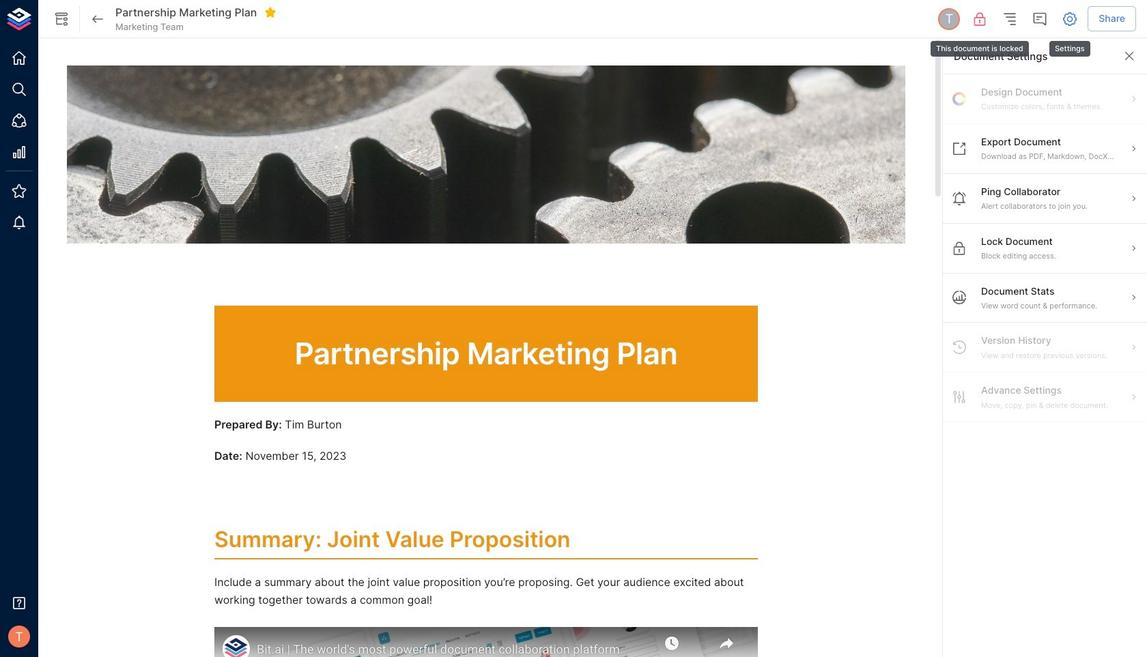 Task type: describe. For each thing, give the bounding box(es) containing it.
show wiki image
[[53, 11, 70, 27]]

2 tooltip from the left
[[1048, 31, 1092, 58]]

go back image
[[89, 11, 106, 27]]

1 tooltip from the left
[[929, 31, 1030, 58]]

comments image
[[1032, 11, 1048, 27]]

this document is locked image
[[972, 11, 988, 27]]

table of contents image
[[1002, 11, 1018, 27]]



Task type: vqa. For each thing, say whether or not it's contained in the screenshot.
Recent
no



Task type: locate. For each thing, give the bounding box(es) containing it.
0 horizontal spatial tooltip
[[929, 31, 1030, 58]]

tooltip
[[929, 31, 1030, 58], [1048, 31, 1092, 58]]

tooltip down settings image in the top of the page
[[1048, 31, 1092, 58]]

1 horizontal spatial tooltip
[[1048, 31, 1092, 58]]

settings image
[[1062, 11, 1078, 27]]

remove favorite image
[[265, 6, 277, 19]]

tooltip down "this document is locked" icon
[[929, 31, 1030, 58]]



